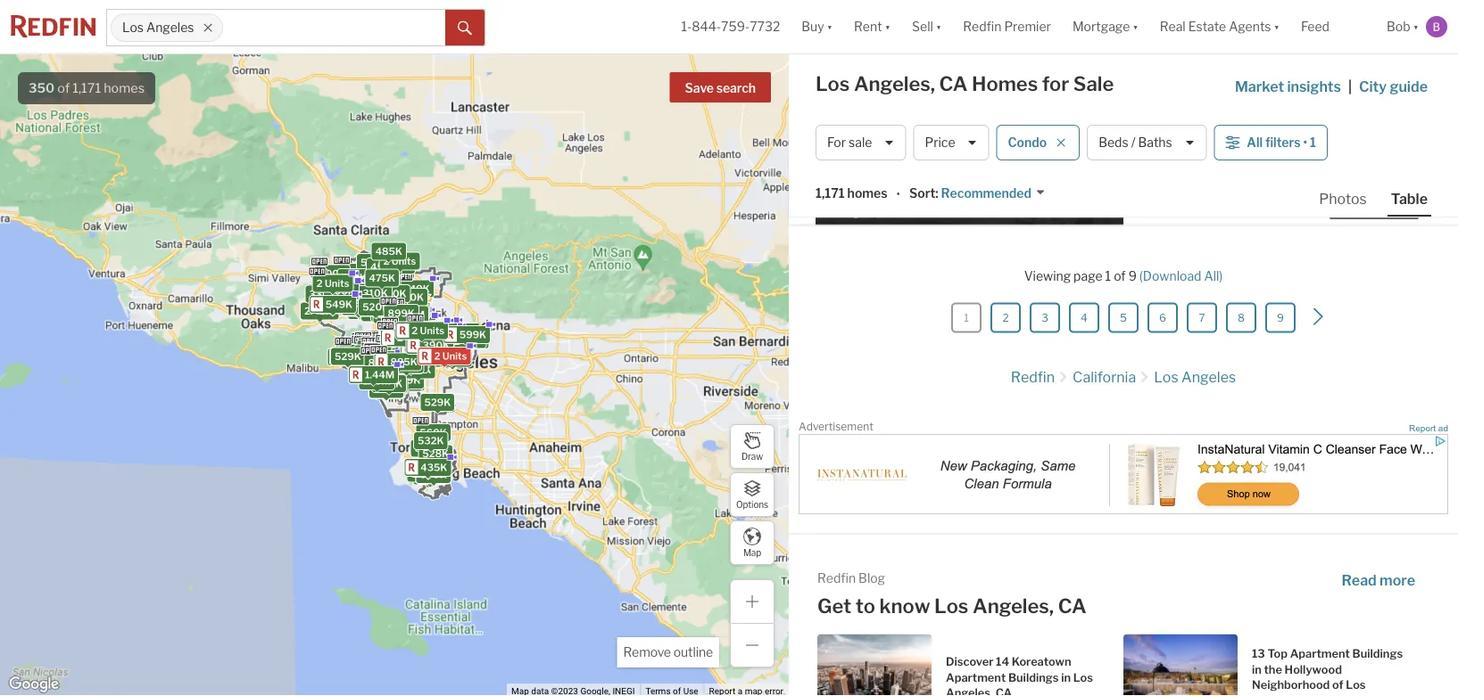 Task type: locate. For each thing, give the bounding box(es) containing it.
7732
[[750, 19, 780, 34]]

1 vertical spatial 595k
[[414, 338, 441, 350]]

927k
[[429, 348, 455, 360]]

750k
[[393, 305, 420, 316], [368, 308, 394, 320], [401, 327, 427, 338]]

0 vertical spatial 498k
[[403, 329, 430, 341]]

1 vertical spatial price button
[[1019, 186, 1047, 226]]

1 horizontal spatial •
[[1303, 135, 1307, 150]]

price button up marina
[[913, 125, 989, 161]]

0 horizontal spatial 629k
[[341, 267, 367, 278]]

2 ▾ from the left
[[885, 19, 891, 34]]

1 horizontal spatial in
[[1252, 664, 1262, 677]]

2 vertical spatial of
[[1332, 679, 1344, 693]]

799k
[[427, 325, 453, 336]]

1 vertical spatial 540k
[[415, 463, 442, 474]]

1 right page
[[1105, 269, 1111, 285]]

for right 'average'
[[871, 202, 885, 215]]

0 vertical spatial price
[[925, 135, 955, 150]]

los angeles, ca homes for sale
[[816, 72, 1114, 96]]

695k
[[345, 301, 372, 313], [363, 345, 390, 356]]

559k down 470k at the bottom
[[394, 377, 421, 389]]

838k
[[363, 302, 390, 314]]

6 ▾ from the left
[[1413, 19, 1419, 34]]

apartment down discover
[[946, 671, 1006, 685]]

3625 fredonia dr #8 link
[[828, 19, 931, 34]]

1 horizontal spatial buildings
[[1352, 648, 1403, 662]]

1 horizontal spatial 740k
[[404, 321, 431, 332]]

1 day right the size
[[1343, 92, 1368, 105]]

899k
[[388, 308, 415, 320], [402, 330, 429, 341], [392, 330, 420, 342], [372, 351, 399, 363], [370, 370, 398, 382]]

9 for 9 days
[[1332, 202, 1339, 215]]

9 days
[[1332, 202, 1365, 215]]

2.40m
[[358, 349, 389, 360]]

0 horizontal spatial 740k
[[369, 300, 396, 312]]

favorite this home image
[[1417, 14, 1439, 35], [1417, 50, 1439, 72]]

585k
[[349, 280, 376, 291]]

4 ▾ from the left
[[1133, 19, 1138, 34]]

559k down "669k"
[[393, 359, 420, 371]]

1 vertical spatial 5
[[376, 344, 383, 356]]

3
[[1042, 312, 1048, 325], [410, 326, 417, 338], [417, 343, 423, 354], [369, 343, 376, 355], [426, 348, 432, 359], [425, 349, 431, 361], [429, 349, 436, 361], [426, 351, 432, 363], [367, 373, 373, 384]]

favorite this home image right bob
[[1417, 14, 1439, 35]]

1 horizontal spatial los angeles
[[1154, 370, 1236, 387]]

report ad
[[1409, 424, 1448, 434]]

•
[[1303, 135, 1307, 150], [896, 187, 900, 202]]

1 horizontal spatial price button
[[1019, 186, 1047, 226]]

1 inside button
[[1310, 135, 1316, 150]]

price up marina
[[925, 135, 955, 150]]

los inside "discover 14 koreatown apartment buildings in los angeles, ca"
[[1073, 671, 1093, 685]]

1 horizontal spatial playa
[[937, 128, 964, 141]]

1 vertical spatial favorite this home image
[[1417, 50, 1439, 72]]

of right the 350
[[57, 80, 70, 96]]

filters
[[1265, 135, 1301, 150]]

2700
[[828, 92, 855, 105]]

rent ▾
[[854, 19, 891, 34]]

▾ for bob ▾
[[1413, 19, 1419, 34]]

375k
[[345, 301, 372, 313]]

1.73m
[[364, 346, 392, 358]]

location
[[937, 199, 985, 212]]

0 horizontal spatial 4
[[430, 348, 437, 359]]

1 vertical spatial hollywood
[[1285, 664, 1342, 677]]

0 horizontal spatial price button
[[913, 125, 989, 161]]

460k
[[364, 294, 392, 305]]

6 link
[[1148, 304, 1178, 334]]

1 horizontal spatial 475k
[[411, 468, 437, 480]]

0 horizontal spatial playa
[[858, 128, 885, 141]]

1 horizontal spatial 4
[[1081, 312, 1088, 325]]

950k
[[377, 309, 404, 321], [386, 310, 414, 322]]

california link
[[1073, 370, 1136, 387]]

0 vertical spatial 740k
[[369, 300, 396, 312]]

heading
[[825, 172, 970, 220]]

read more link
[[1342, 571, 1430, 593]]

1 vertical spatial 629k
[[423, 341, 449, 353]]

1 horizontal spatial vista
[[967, 128, 992, 141]]

ca inside "discover 14 koreatown apartment buildings in los angeles, ca"
[[996, 687, 1012, 697]]

629k
[[341, 267, 367, 278], [423, 341, 449, 353]]

1 horizontal spatial hollywood
[[1285, 664, 1342, 677]]

0 vertical spatial favorite this home image
[[1417, 14, 1439, 35]]

1 vertical spatial 4
[[430, 348, 437, 359]]

dr
[[903, 20, 915, 33], [916, 128, 928, 141]]

in down 13
[[1252, 664, 1262, 677]]

market insights link
[[1235, 58, 1341, 97]]

1 horizontal spatial for
[[1042, 72, 1069, 96]]

apartment right top
[[1290, 648, 1350, 662]]

day up the $493/month
[[1237, 86, 1256, 99]]

0 vertical spatial 5
[[1120, 312, 1127, 325]]

1 horizontal spatial day
[[1350, 92, 1368, 105]]

los angeles left remove los angeles "icon"
[[122, 20, 194, 35]]

1 vertical spatial 495k
[[343, 301, 370, 312]]

angeles left remove los angeles "icon"
[[146, 20, 194, 35]]

1 vertical spatial 500k
[[422, 448, 449, 460]]

favorite this home image up guide
[[1417, 50, 1439, 72]]

850k
[[408, 327, 436, 339], [390, 343, 418, 354]]

2 units
[[383, 256, 416, 267], [378, 260, 411, 271], [364, 275, 397, 286], [317, 278, 349, 290], [339, 299, 372, 311], [314, 300, 347, 311], [344, 300, 376, 312], [343, 301, 376, 312], [340, 301, 373, 313], [393, 305, 426, 316], [412, 325, 444, 337], [399, 327, 432, 339], [405, 327, 438, 339], [389, 331, 421, 343], [383, 331, 416, 343], [397, 332, 430, 344], [452, 335, 485, 346], [442, 335, 475, 347], [386, 337, 419, 348], [371, 341, 404, 353], [418, 341, 451, 353], [372, 341, 404, 353], [371, 342, 404, 353], [410, 342, 443, 354], [370, 343, 403, 354], [371, 343, 404, 354], [371, 343, 404, 354], [370, 343, 403, 355], [359, 343, 392, 355], [378, 344, 411, 356], [378, 344, 411, 356], [378, 345, 410, 356], [387, 345, 420, 356], [379, 346, 412, 358], [425, 346, 458, 358], [426, 346, 459, 358], [427, 349, 459, 361], [428, 350, 461, 362], [434, 351, 467, 362], [332, 351, 364, 363]]

0 vertical spatial 515k
[[342, 272, 367, 284]]

1 up the $493/month
[[1230, 86, 1235, 99]]

0 vertical spatial 545k
[[362, 282, 389, 294]]

990k
[[438, 350, 465, 362]]

1.52m
[[382, 345, 411, 357]]

in inside "discover 14 koreatown apartment buildings in los angeles, ca"
[[1061, 671, 1071, 685]]

545k
[[362, 282, 389, 294], [384, 302, 411, 313], [366, 352, 393, 364]]

0 vertical spatial apartment
[[1290, 648, 1350, 662]]

1 vista from the left
[[888, 128, 913, 141]]

1,171
[[73, 80, 101, 96], [816, 186, 845, 201]]

998k
[[377, 346, 404, 358]]

in down koreatown at the bottom
[[1061, 671, 1071, 685]]

all)
[[1204, 269, 1223, 285]]

rent ▾ button
[[854, 0, 891, 54]]

0 vertical spatial 685k
[[401, 326, 428, 338]]

of inside 13 top apartment buildings in the hollywood neighborhood of los angeles, ca
[[1332, 679, 1344, 693]]

1 vertical spatial buildings
[[1008, 671, 1059, 685]]

sell
[[912, 19, 933, 34]]

1 ▾ from the left
[[827, 19, 833, 34]]

days
[[1342, 202, 1365, 215]]

1 horizontal spatial 520k
[[401, 328, 428, 339]]

9 left the (download
[[1129, 269, 1137, 285]]

0 horizontal spatial vista
[[888, 128, 913, 141]]

• left the sort
[[896, 187, 900, 202]]

cahuenga
[[867, 92, 917, 105]]

0 horizontal spatial 520k
[[362, 302, 389, 313]]

0 horizontal spatial price
[[925, 135, 955, 150]]

1 left |
[[1343, 92, 1348, 105]]

vista right #304 at the top of page
[[967, 128, 992, 141]]

price button down $899,000
[[1019, 186, 1047, 226]]

agent
[[1268, 11, 1305, 24]]

479k
[[364, 288, 391, 299]]

1 up "bed"
[[1032, 173, 1039, 189]]

1
[[1230, 86, 1235, 99], [1343, 92, 1348, 105], [1310, 135, 1316, 150], [1032, 173, 1039, 189], [1105, 269, 1111, 285], [964, 312, 969, 325]]

buildings down read more
[[1352, 648, 1403, 662]]

real estate agents ▾ button
[[1149, 0, 1290, 54]]

0 horizontal spatial 570k
[[374, 308, 401, 320]]

1 vertical spatial 815k
[[372, 343, 397, 354]]

redfin inside button
[[963, 19, 1002, 34]]

1,171 right the 350
[[73, 80, 101, 96]]

• inside button
[[1303, 135, 1307, 150]]

listed
[[1178, 11, 1209, 24]]

1,171 up 'average'
[[816, 186, 845, 201]]

vista
[[888, 128, 913, 141], [967, 128, 992, 141]]

hollywood inside 13 top apartment buildings in the hollywood neighborhood of los angeles, ca
[[1285, 664, 1342, 677]]

buildings down koreatown at the bottom
[[1008, 671, 1059, 685]]

5 ▾ from the left
[[1274, 19, 1280, 34]]

0 horizontal spatial day
[[1237, 86, 1256, 99]]

lot size
[[1299, 86, 1339, 99]]

0 horizontal spatial 515k
[[342, 272, 367, 284]]

879k
[[417, 471, 443, 482]]

california
[[1073, 370, 1136, 387]]

475k up 430k
[[369, 273, 395, 284]]

0 horizontal spatial 849k
[[345, 301, 372, 312]]

1 vertical spatial 498k
[[368, 357, 395, 369]]

0 vertical spatial 849k
[[345, 301, 372, 312]]

• right filters
[[1303, 135, 1307, 150]]

1,171 inside 1,171 homes •
[[816, 186, 845, 201]]

favorite button checkbox
[[1089, 1, 1119, 31]]

1.44m
[[365, 369, 395, 381]]

685k
[[401, 326, 428, 338], [372, 349, 399, 360]]

homes right the 350
[[104, 80, 145, 96]]

3 ▾ from the left
[[936, 19, 942, 34]]

viewing page 1 of 9 (download all)
[[1024, 269, 1223, 285]]

los angeles down 7 link on the right top of the page
[[1154, 370, 1236, 387]]

• inside 1,171 homes •
[[896, 187, 900, 202]]

of right neighborhood
[[1332, 679, 1344, 693]]

1 vertical spatial dr
[[916, 128, 928, 141]]

5 inside map region
[[376, 344, 383, 356]]

location button
[[937, 186, 985, 226]]

14
[[996, 656, 1009, 669]]

0 horizontal spatial buildings
[[1008, 671, 1059, 685]]

475k down the 528k
[[411, 468, 437, 480]]

sort
[[909, 186, 935, 201]]

0 horizontal spatial of
[[57, 80, 70, 96]]

0 vertical spatial 499k
[[413, 341, 440, 353]]

favorite button image
[[1089, 1, 1119, 31]]

angeles,
[[854, 72, 935, 96], [973, 595, 1054, 619], [946, 687, 993, 697], [1252, 695, 1299, 697]]

lot
[[1299, 86, 1316, 99]]

2 horizontal spatial 515k
[[430, 349, 456, 361]]

of right page
[[1114, 269, 1126, 285]]

650k
[[397, 292, 424, 303], [369, 300, 397, 312]]

buy ▾ button
[[791, 0, 843, 54]]

vista down "2700 e cahuenga blvd #4319"
[[888, 128, 913, 141]]

in inside 13 top apartment buildings in the hollywood neighborhood of los angeles, ca
[[1252, 664, 1262, 677]]

apartment inside 13 top apartment buildings in the hollywood neighborhood of los angeles, ca
[[1290, 648, 1350, 662]]

0 vertical spatial 4
[[1081, 312, 1088, 325]]

1 vertical spatial angeles
[[1182, 370, 1236, 387]]

report ad button
[[1409, 424, 1448, 438]]

700k
[[376, 378, 403, 390]]

average for los angeles:
[[827, 202, 952, 215]]

728k
[[376, 308, 402, 319]]

0 horizontal spatial 1 day
[[1230, 86, 1256, 99]]

500k up 365k
[[319, 268, 346, 280]]

1 horizontal spatial 9
[[1277, 312, 1284, 325]]

1 inside 1 bed
[[1032, 173, 1039, 189]]

for right east
[[1042, 72, 1069, 96]]

▾
[[827, 19, 833, 34], [885, 19, 891, 34], [936, 19, 942, 34], [1133, 19, 1138, 34], [1274, 19, 1280, 34], [1413, 19, 1419, 34]]

city
[[1359, 78, 1387, 95]]

2.45m
[[304, 306, 335, 317]]

1 vertical spatial 849k
[[393, 342, 420, 354]]

homes
[[104, 80, 145, 96], [847, 186, 888, 201]]

530k
[[340, 297, 368, 309]]

2.90m
[[370, 343, 401, 355]]

#4319
[[944, 92, 976, 105]]

redfin premier button
[[952, 0, 1062, 54]]

1.80m
[[373, 343, 402, 354], [361, 347, 391, 359]]

0 vertical spatial 9
[[1332, 202, 1339, 215]]

remove condo image
[[1056, 137, 1067, 148]]

homes up 'average'
[[847, 186, 888, 201]]

1 horizontal spatial 1,171
[[816, 186, 845, 201]]

532k
[[418, 435, 444, 447]]

1 day up the $493/month
[[1230, 86, 1256, 99]]

units
[[391, 256, 416, 267], [387, 260, 411, 271], [372, 275, 397, 286], [325, 278, 349, 290], [347, 299, 372, 311], [322, 300, 347, 311], [352, 300, 376, 312], [351, 301, 376, 312], [348, 301, 373, 313], [401, 305, 426, 316], [420, 325, 444, 337], [419, 326, 444, 338], [407, 327, 432, 339], [413, 327, 438, 339], [397, 331, 421, 343], [392, 331, 416, 343], [405, 332, 430, 344], [460, 335, 485, 346], [450, 335, 475, 347], [394, 337, 419, 348], [380, 341, 404, 353], [427, 341, 451, 353], [380, 341, 404, 353], [379, 342, 404, 353], [418, 342, 443, 354], [379, 343, 403, 354], [379, 343, 404, 354], [425, 343, 450, 354], [379, 343, 404, 354], [378, 343, 403, 355], [378, 343, 402, 355], [367, 343, 392, 355], [386, 344, 411, 356], [385, 344, 409, 356], [386, 344, 411, 356], [386, 345, 410, 356], [396, 345, 420, 356], [387, 346, 412, 358], [433, 346, 458, 358], [434, 346, 459, 358], [439, 348, 463, 359], [434, 348, 459, 359], [435, 349, 459, 361], [433, 349, 458, 361], [438, 349, 462, 361], [436, 350, 461, 362], [442, 351, 467, 362], [434, 351, 459, 363], [340, 351, 364, 363], [375, 373, 400, 384]]

1,171 homes •
[[816, 186, 900, 202]]

0 horizontal spatial dr
[[903, 20, 915, 33]]

1.50m
[[373, 341, 403, 353], [361, 344, 391, 355], [383, 345, 413, 357], [368, 351, 398, 363], [369, 370, 399, 382], [372, 374, 401, 386]]

1 vertical spatial 549k
[[422, 342, 449, 353]]

price down $899,000
[[1019, 199, 1047, 212]]

9 inside 9 link
[[1277, 312, 1284, 325]]

alin glogovicean link
[[1178, 25, 1275, 40]]

0 vertical spatial 1,171
[[73, 80, 101, 96]]

350
[[29, 80, 55, 96]]

dr left #8
[[903, 20, 915, 33]]

day right the size
[[1350, 92, 1368, 105]]

1 vertical spatial apartment
[[946, 671, 1006, 685]]

in
[[1252, 664, 1262, 677], [1061, 671, 1071, 685]]

• for all filters • 1
[[1303, 135, 1307, 150]]

1 left 2 link
[[964, 312, 969, 325]]

4 inside map region
[[430, 348, 437, 359]]

4 for 4 units
[[430, 348, 437, 359]]

1 vertical spatial price
[[1019, 199, 1047, 212]]

1 horizontal spatial 515k
[[393, 377, 418, 388]]

dr left #304 at the top of page
[[916, 128, 928, 141]]

map region
[[0, 35, 944, 697]]

angeles down 7 link on the right top of the page
[[1182, 370, 1236, 387]]

price inside button
[[925, 135, 955, 150]]

5 for 5 units
[[376, 344, 383, 356]]

2 favorite this home image from the top
[[1417, 50, 1439, 72]]

549k
[[326, 299, 353, 310], [422, 342, 449, 353]]

ca inside 13 top apartment buildings in the hollywood neighborhood of los angeles, ca
[[1302, 695, 1318, 697]]

premier
[[1004, 19, 1051, 34]]

sell ▾
[[912, 19, 942, 34]]

user photo image
[[1426, 16, 1447, 37]]

1 vertical spatial 515k
[[430, 349, 456, 361]]

buildings inside 13 top apartment buildings in the hollywood neighborhood of los angeles, ca
[[1352, 648, 1403, 662]]

500k down 532k
[[422, 448, 449, 460]]

0 horizontal spatial 1.19m
[[352, 305, 379, 317]]

▾ for mortgage ▾
[[1133, 19, 1138, 34]]

1 down "status"
[[1310, 135, 1316, 150]]

viewing
[[1024, 269, 1071, 285]]

0 vertical spatial •
[[1303, 135, 1307, 150]]

2 vertical spatial 9
[[1277, 312, 1284, 325]]

view details link
[[1330, 187, 1419, 220]]

save
[[685, 81, 714, 96]]

None search field
[[223, 10, 445, 46]]

draw
[[742, 452, 763, 462]]

angeles, inside "discover 14 koreatown apartment buildings in los angeles, ca"
[[946, 687, 993, 697]]

$649,000
[[1019, 92, 1071, 105]]

0 vertical spatial 475k
[[369, 273, 395, 284]]

1-844-759-7732
[[681, 19, 780, 34]]

1 vertical spatial homes
[[847, 186, 888, 201]]

los angeles
[[122, 20, 194, 35], [1154, 370, 1236, 387]]

read
[[1342, 573, 1377, 590]]

9 left "on"
[[1332, 202, 1339, 215]]

9 right 8 link
[[1277, 312, 1284, 325]]



Task type: vqa. For each thing, say whether or not it's contained in the screenshot.
the Lot Size
yes



Task type: describe. For each thing, give the bounding box(es) containing it.
634k
[[357, 305, 384, 317]]

539k
[[320, 299, 346, 311]]

acres
[[1387, 86, 1417, 99]]

0 vertical spatial 540k
[[423, 346, 450, 358]]

remove
[[623, 646, 671, 661]]

options
[[736, 500, 768, 511]]

mortgage ▾
[[1073, 19, 1138, 34]]

4 units
[[430, 348, 463, 359]]

homes inside 1,171 homes •
[[847, 186, 888, 201]]

0 vertical spatial price button
[[913, 125, 989, 161]]

1 vertical spatial 589k
[[415, 463, 442, 475]]

1 vertical spatial los angeles
[[1154, 370, 1236, 387]]

0 horizontal spatial 1,171
[[73, 80, 101, 96]]

1 horizontal spatial 629k
[[423, 341, 449, 353]]

1 horizontal spatial 1 day
[[1343, 92, 1368, 105]]

google image
[[4, 674, 63, 697]]

on redfin button
[[1343, 186, 1396, 226]]

925k
[[391, 344, 417, 356]]

1 link
[[951, 304, 982, 334]]

favorite this home image
[[1417, 86, 1439, 108]]

draw button
[[730, 425, 775, 469]]

1 vertical spatial 740k
[[404, 321, 431, 332]]

0 vertical spatial 485k
[[375, 246, 402, 257]]

1 vertical spatial 695k
[[363, 345, 390, 356]]

335k
[[309, 289, 336, 300]]

0 vertical spatial 785k
[[338, 297, 365, 309]]

0 horizontal spatial 475k
[[369, 273, 395, 284]]

report
[[1409, 424, 1436, 434]]

1 vertical spatial 475k
[[411, 468, 437, 480]]

0 vertical spatial 559k
[[393, 359, 420, 371]]

560k
[[420, 428, 447, 439]]

1 horizontal spatial 490k
[[403, 335, 430, 347]]

2 horizontal spatial 570k
[[450, 326, 476, 338]]

0 horizontal spatial homes
[[104, 80, 145, 96]]

redfin for redfin blog
[[817, 572, 856, 587]]

all
[[1247, 135, 1263, 150]]

view details
[[1340, 197, 1409, 213]]

0 vertical spatial dr
[[903, 20, 915, 33]]

2 vista from the left
[[967, 128, 992, 141]]

0 vertical spatial 850k
[[408, 327, 436, 339]]

alin glogovicean image
[[1127, 11, 1176, 61]]

1 vertical spatial 499k
[[393, 375, 421, 386]]

865k
[[316, 295, 343, 307]]

remove outline button
[[617, 638, 719, 668]]

status
[[1299, 110, 1332, 123]]

1 horizontal spatial 570k
[[413, 327, 440, 339]]

1-
[[681, 19, 692, 34]]

2 playa from the left
[[937, 128, 964, 141]]

(download all) link
[[1139, 269, 1223, 285]]

0 vertical spatial hollywood
[[937, 92, 990, 105]]

apartment inside "discover 14 koreatown apartment buildings in los angeles, ca"
[[946, 671, 1006, 685]]

for sale
[[827, 135, 872, 150]]

1 horizontal spatial 1.19m
[[414, 343, 441, 354]]

0 vertical spatial 1.10m
[[396, 329, 424, 341]]

669k
[[398, 347, 425, 358]]

advertisement
[[799, 421, 873, 434]]

/
[[1131, 135, 1135, 150]]

$749,499
[[1015, 202, 1065, 215]]

3625 fredonia dr #8
[[828, 20, 931, 33]]

outline
[[674, 646, 713, 661]]

5935
[[828, 128, 856, 141]]

▾ for buy ▾
[[827, 19, 833, 34]]

estate
[[1188, 19, 1226, 34]]

888k
[[418, 342, 445, 353]]

9 link
[[1265, 304, 1296, 334]]

los angeles link
[[1154, 370, 1236, 387]]

5 for 5
[[1120, 312, 1127, 325]]

listed by redfin agent alin glogovicean
[[1178, 11, 1305, 40]]

recommended button
[[938, 185, 1046, 202]]

buy
[[802, 19, 824, 34]]

redfin inside 'button'
[[1361, 199, 1396, 212]]

1.09m
[[392, 330, 421, 342]]

1.07m
[[396, 314, 426, 326]]

0 horizontal spatial 9
[[1129, 269, 1137, 285]]

0 vertical spatial 495k
[[325, 288, 352, 299]]

discover 14 koreatown apartment buildings in los angeles, ca
[[946, 656, 1093, 697]]

submit search image
[[458, 21, 472, 35]]

los inside 13 top apartment buildings in the hollywood neighborhood of los angeles, ca
[[1346, 679, 1366, 693]]

0 vertical spatial angeles
[[146, 20, 194, 35]]

1 vertical spatial 529k
[[335, 351, 361, 363]]

more
[[1380, 573, 1415, 590]]

0 vertical spatial 425k
[[384, 265, 410, 277]]

1 horizontal spatial 549k
[[422, 342, 449, 353]]

1 vertical spatial 425k
[[370, 287, 396, 299]]

all filters • 1 button
[[1214, 125, 1328, 161]]

480k
[[421, 341, 448, 353]]

6
[[1159, 312, 1166, 325]]

0 vertical spatial 520k
[[362, 302, 389, 313]]

0 horizontal spatial 498k
[[368, 357, 395, 369]]

$970
[[1287, 165, 1314, 177]]

1 vertical spatial 520k
[[401, 328, 428, 339]]

0 vertical spatial 815k
[[395, 329, 420, 341]]

430k
[[370, 287, 397, 299]]

0 vertical spatial 529k
[[408, 336, 435, 347]]

photos button
[[1316, 189, 1387, 215]]

redfin for redfin premier
[[963, 19, 1002, 34]]

1 horizontal spatial 435k
[[421, 462, 447, 474]]

all filters • 1
[[1247, 135, 1316, 150]]

1 vertical spatial 485k
[[375, 308, 402, 320]]

1 horizontal spatial price
[[1019, 199, 1047, 212]]

620k
[[394, 332, 420, 343]]

1 horizontal spatial angeles
[[1182, 370, 1236, 387]]

798k
[[362, 342, 388, 354]]

table
[[1391, 190, 1428, 207]]

0 vertical spatial 490k
[[315, 294, 342, 305]]

photo of 939 s broadway #413, los angeles, ca 90015 image
[[816, 0, 1124, 225]]

900k
[[429, 330, 456, 342]]

$/sq.ft.
[[1287, 199, 1328, 212]]

1 horizontal spatial 849k
[[393, 342, 420, 354]]

5935 playa vista dr #304
[[828, 128, 957, 141]]

1 horizontal spatial 498k
[[403, 329, 430, 341]]

buildings inside "discover 14 koreatown apartment buildings in los angeles, ca"
[[1008, 671, 1059, 685]]

1 horizontal spatial 685k
[[401, 326, 428, 338]]

page
[[1074, 269, 1103, 285]]

2 vertical spatial 515k
[[393, 377, 418, 388]]

beds / baths button
[[1087, 125, 1207, 161]]

2.48m
[[381, 346, 411, 358]]

1 vertical spatial 850k
[[390, 343, 418, 354]]

735k
[[431, 349, 457, 361]]

9 for 9 link
[[1277, 312, 1284, 325]]

0 vertical spatial 629k
[[341, 267, 367, 278]]

insights
[[1287, 78, 1341, 95]]

339k
[[328, 281, 355, 293]]

4.00m
[[373, 341, 405, 352]]

1 vertical spatial 1.10m
[[375, 378, 403, 390]]

0 vertical spatial 695k
[[345, 301, 372, 313]]

775k
[[405, 364, 431, 375]]

1 horizontal spatial dr
[[916, 128, 928, 141]]

baths
[[1138, 135, 1172, 150]]

0 vertical spatial 589k
[[390, 330, 417, 342]]

marina
[[937, 165, 971, 177]]

get to know los angeles, ca
[[817, 595, 1087, 619]]

▾ for sell ▾
[[936, 19, 942, 34]]

1 vertical spatial 785k
[[362, 341, 388, 353]]

0 horizontal spatial for
[[871, 202, 885, 215]]

ad region
[[799, 435, 1448, 515]]

$/sq.ft. button
[[1287, 186, 1328, 226]]

• for 1,171 homes •
[[896, 187, 900, 202]]

size
[[1319, 86, 1339, 99]]

1 favorite this home image from the top
[[1417, 14, 1439, 35]]

0 horizontal spatial 435k
[[342, 298, 369, 310]]

0.36
[[1360, 86, 1385, 99]]

0 vertical spatial 595k
[[360, 257, 387, 269]]

▾ for rent ▾
[[885, 19, 891, 34]]

1.23m
[[381, 347, 410, 358]]

780k
[[401, 329, 428, 341]]

remove los angeles image
[[203, 22, 213, 33]]

7 link
[[1187, 304, 1217, 334]]

0 vertical spatial of
[[57, 80, 70, 96]]

844-
[[692, 19, 721, 34]]

1.48m
[[391, 330, 421, 342]]

0 horizontal spatial 549k
[[326, 299, 353, 310]]

2 vertical spatial 545k
[[366, 352, 393, 364]]

569k
[[415, 443, 442, 455]]

769k
[[375, 383, 401, 395]]

agents
[[1229, 19, 1271, 34]]

0 vertical spatial 500k
[[319, 268, 346, 280]]

1 horizontal spatial 500k
[[422, 448, 449, 460]]

1 vertical spatial 545k
[[384, 302, 411, 313]]

1 horizontal spatial of
[[1114, 269, 1126, 285]]

1-844-759-7732 link
[[681, 19, 780, 34]]

redfin for redfin
[[1011, 370, 1055, 387]]

1,260
[[1214, 128, 1242, 141]]

4 for 4
[[1081, 312, 1088, 325]]

2700 e cahuenga blvd #4319
[[828, 92, 976, 105]]

del
[[974, 165, 990, 177]]

975k
[[363, 343, 389, 354]]

1.45m
[[391, 332, 421, 344]]

365k
[[318, 280, 345, 292]]

1 vertical spatial 685k
[[372, 349, 399, 360]]

0 vertical spatial los angeles
[[122, 20, 194, 35]]

$493/month
[[1190, 110, 1256, 123]]

angeles, inside 13 top apartment buildings in the hollywood neighborhood of los angeles, ca
[[1252, 695, 1299, 697]]

1 vertical spatial 559k
[[394, 377, 421, 389]]

table button
[[1387, 189, 1431, 217]]

save search button
[[670, 72, 771, 103]]

2 vertical spatial 529k
[[424, 397, 451, 409]]

310k
[[363, 288, 388, 299]]

1 playa from the left
[[858, 128, 885, 141]]

675k
[[373, 383, 400, 395]]

819k
[[396, 308, 422, 320]]



